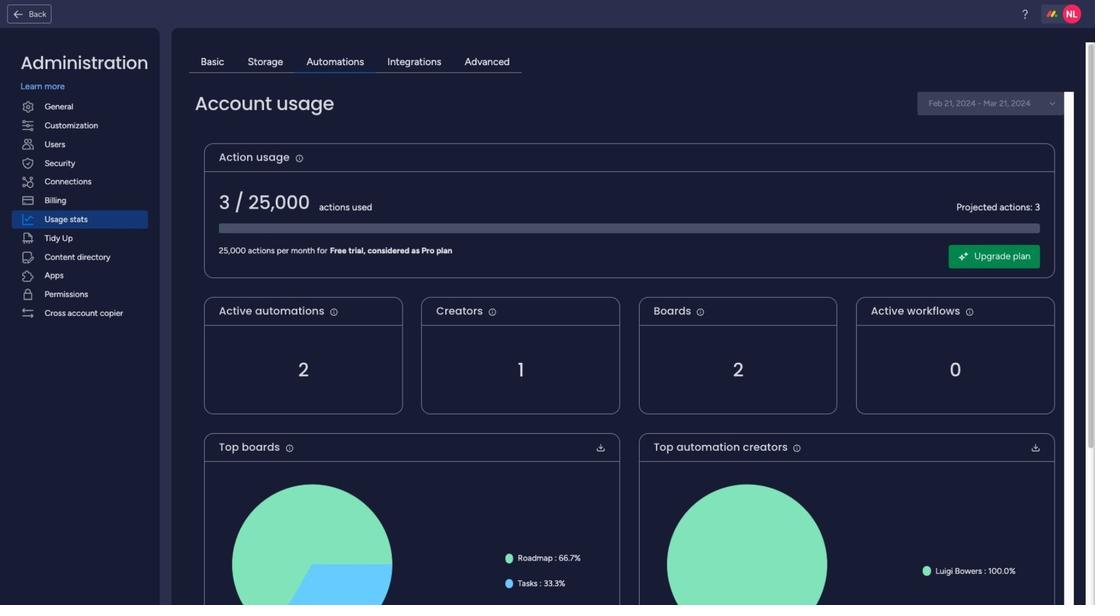 Task type: describe. For each thing, give the bounding box(es) containing it.
region for 2nd 'export csv' image from left
[[640, 462, 1054, 606]]

noah lott image
[[1063, 5, 1082, 23]]

region for first 'export csv' image from left
[[205, 462, 619, 606]]

2 export csv image from the left
[[1031, 443, 1040, 453]]



Task type: vqa. For each thing, say whether or not it's contained in the screenshot.
Export CSV icon
yes



Task type: locate. For each thing, give the bounding box(es) containing it.
back to workspace image
[[12, 8, 24, 20]]

1 horizontal spatial region
[[640, 462, 1054, 606]]

1 region from the left
[[205, 462, 619, 606]]

1 export csv image from the left
[[596, 443, 606, 453]]

1 horizontal spatial export csv image
[[1031, 443, 1040, 453]]

0 horizontal spatial region
[[205, 462, 619, 606]]

region
[[205, 462, 619, 606], [640, 462, 1054, 606]]

help image
[[1020, 8, 1031, 20]]

0 horizontal spatial export csv image
[[596, 443, 606, 453]]

2 region from the left
[[640, 462, 1054, 606]]

export csv image
[[596, 443, 606, 453], [1031, 443, 1040, 453]]



